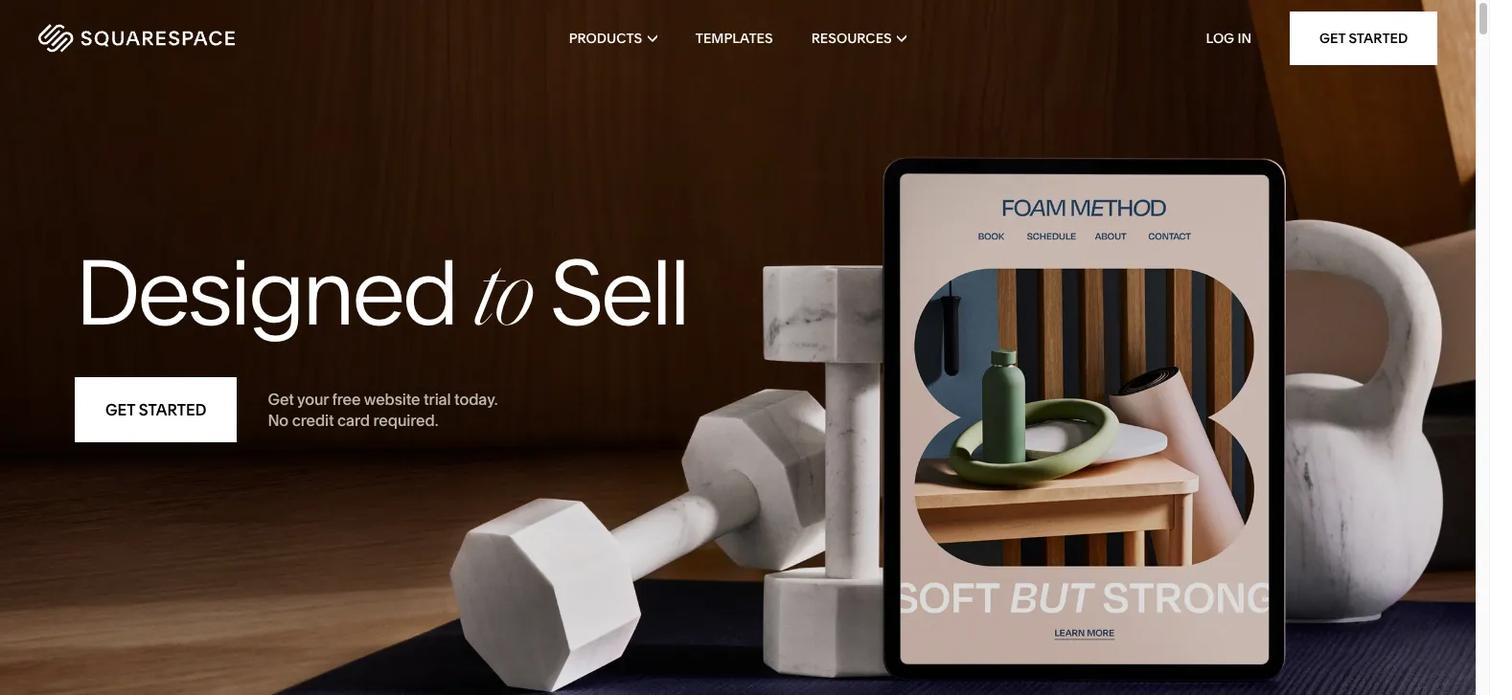 Task type: describe. For each thing, give the bounding box(es) containing it.
get started for left get started link
[[105, 401, 206, 420]]

sell
[[549, 237, 688, 347]]

required.
[[373, 411, 438, 431]]

your
[[297, 390, 329, 409]]

get started for the rightmost get started link
[[1320, 30, 1408, 47]]

get for the rightmost get started link
[[1320, 30, 1346, 47]]

trial
[[424, 390, 451, 409]]

to
[[474, 257, 531, 347]]

designed
[[75, 237, 456, 347]]

squarespace logo image
[[38, 24, 235, 53]]

designed to sell
[[75, 237, 688, 347]]

free
[[332, 390, 361, 409]]



Task type: locate. For each thing, give the bounding box(es) containing it.
get your free website trial today. no credit card required.
[[268, 390, 498, 431]]

get
[[1320, 30, 1346, 47], [268, 390, 294, 409], [105, 401, 135, 420]]

today.
[[454, 390, 498, 409]]

log             in
[[1206, 30, 1252, 47]]

templates
[[695, 30, 773, 47]]

log
[[1206, 30, 1234, 47]]

started
[[1349, 30, 1408, 47], [139, 401, 206, 420]]

started for the rightmost get started link
[[1349, 30, 1408, 47]]

0 horizontal spatial get started
[[105, 401, 206, 420]]

1 horizontal spatial started
[[1349, 30, 1408, 47]]

no
[[268, 411, 289, 431]]

0 vertical spatial started
[[1349, 30, 1408, 47]]

products button
[[569, 0, 657, 77]]

1 vertical spatial started
[[139, 401, 206, 420]]

log             in link
[[1206, 30, 1252, 47]]

get started
[[1320, 30, 1408, 47], [105, 401, 206, 420]]

resources button
[[811, 0, 907, 77]]

card
[[337, 411, 370, 431]]

get for left get started link
[[105, 401, 135, 420]]

credit
[[292, 411, 334, 431]]

0 vertical spatial get started
[[1320, 30, 1408, 47]]

templates link
[[695, 0, 773, 77]]

squarespace logo link
[[38, 24, 318, 53]]

1 vertical spatial get started
[[105, 401, 206, 420]]

website
[[364, 390, 420, 409]]

in
[[1238, 30, 1252, 47]]

0 horizontal spatial get
[[105, 401, 135, 420]]

get inside get your free website trial today. no credit card required.
[[268, 390, 294, 409]]

resources
[[811, 30, 892, 47]]

started for left get started link
[[139, 401, 206, 420]]

1 vertical spatial get started link
[[75, 378, 237, 443]]

0 horizontal spatial get started link
[[75, 378, 237, 443]]

get started link
[[1290, 11, 1437, 65], [75, 378, 237, 443]]

2 horizontal spatial get
[[1320, 30, 1346, 47]]

0 vertical spatial get started link
[[1290, 11, 1437, 65]]

1 horizontal spatial get started link
[[1290, 11, 1437, 65]]

products
[[569, 30, 642, 47]]

1 horizontal spatial get
[[268, 390, 294, 409]]

0 horizontal spatial started
[[139, 401, 206, 420]]

1 horizontal spatial get started
[[1320, 30, 1408, 47]]



Task type: vqa. For each thing, say whether or not it's contained in the screenshot.
kitui image at right
no



